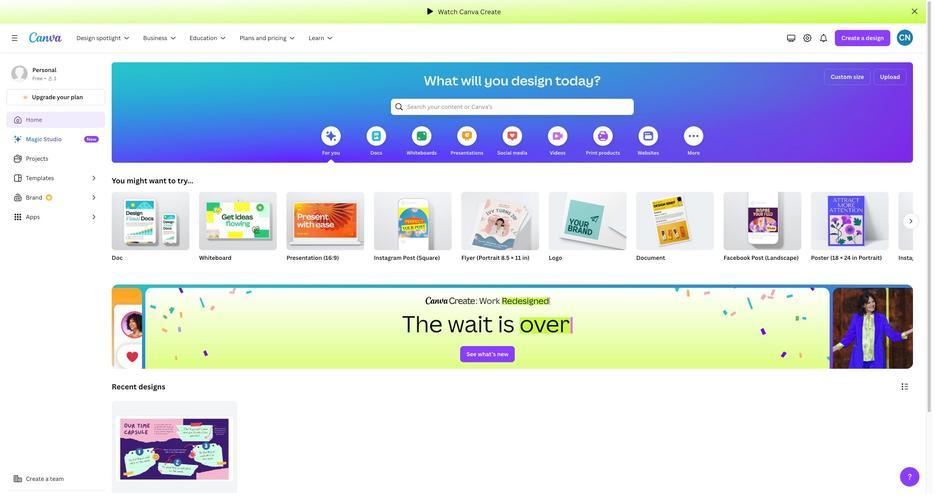 Task type: describe. For each thing, give the bounding box(es) containing it.
cara nguyen image
[[898, 30, 914, 46]]

cara nguyen image
[[898, 30, 914, 46]]



Task type: vqa. For each thing, say whether or not it's contained in the screenshot.
Cara Nguyen icon
yes



Task type: locate. For each thing, give the bounding box(es) containing it.
top level navigation element
[[71, 30, 342, 46]]

group
[[112, 192, 190, 272], [112, 192, 190, 250], [199, 192, 277, 272], [199, 192, 277, 250], [287, 192, 365, 272], [287, 192, 365, 250], [374, 192, 452, 272], [374, 192, 452, 250], [462, 192, 539, 272], [462, 192, 539, 253], [549, 192, 627, 272], [549, 192, 627, 250], [637, 192, 714, 272], [724, 192, 802, 272], [724, 192, 802, 250], [812, 192, 889, 272], [812, 192, 889, 250], [899, 192, 933, 272], [112, 401, 237, 493]]

list
[[6, 131, 105, 225]]

None search field
[[391, 99, 634, 115]]

Search search field
[[407, 99, 618, 115]]



